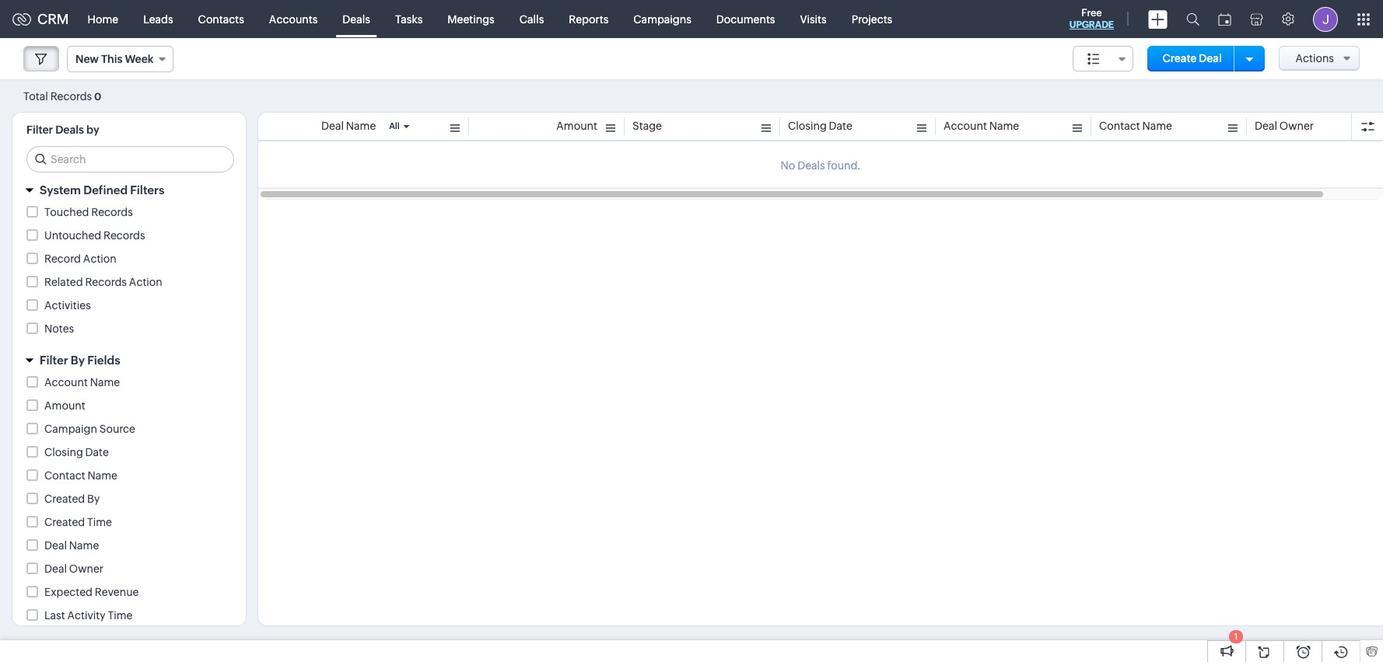 Task type: vqa. For each thing, say whether or not it's contained in the screenshot.
bottom is
no



Task type: describe. For each thing, give the bounding box(es) containing it.
0
[[94, 91, 101, 102]]

meetings
[[448, 13, 495, 25]]

0 horizontal spatial contact name
[[44, 470, 117, 482]]

created for created time
[[44, 517, 85, 529]]

tasks link
[[383, 0, 435, 38]]

total
[[23, 90, 48, 102]]

system defined filters
[[40, 184, 164, 197]]

0 horizontal spatial account
[[44, 377, 88, 389]]

accounts
[[269, 13, 318, 25]]

record
[[44, 253, 81, 265]]

reports
[[569, 13, 609, 25]]

activities
[[44, 300, 91, 312]]

created time
[[44, 517, 112, 529]]

leads
[[143, 13, 173, 25]]

profile element
[[1304, 0, 1348, 38]]

by for created
[[87, 493, 100, 506]]

last activity time
[[44, 610, 133, 622]]

1 vertical spatial time
[[108, 610, 133, 622]]

1 vertical spatial amount
[[44, 400, 85, 412]]

system
[[40, 184, 81, 197]]

0 vertical spatial amount
[[557, 120, 598, 132]]

upgrade
[[1070, 19, 1114, 30]]

create menu image
[[1148, 10, 1168, 28]]

size image
[[1088, 52, 1100, 66]]

projects
[[852, 13, 893, 25]]

1 vertical spatial deal name
[[44, 540, 99, 552]]

1 vertical spatial date
[[85, 447, 109, 459]]

contacts link
[[186, 0, 257, 38]]

created for created by
[[44, 493, 85, 506]]

1 horizontal spatial contact
[[1099, 120, 1140, 132]]

record action
[[44, 253, 117, 265]]

expected revenue
[[44, 587, 139, 599]]

0 horizontal spatial account name
[[44, 377, 120, 389]]

0 vertical spatial owner
[[1280, 120, 1314, 132]]

search element
[[1177, 0, 1209, 38]]

all
[[389, 121, 400, 131]]

last
[[44, 610, 65, 622]]

system defined filters button
[[12, 177, 246, 204]]

filter for filter deals by
[[26, 124, 53, 136]]

week
[[125, 53, 154, 65]]

1 vertical spatial deals
[[55, 124, 84, 136]]

1 horizontal spatial closing date
[[788, 120, 853, 132]]

touched records
[[44, 206, 133, 219]]

1 horizontal spatial account name
[[944, 120, 1019, 132]]

source
[[99, 423, 135, 436]]

New This Week field
[[67, 46, 174, 72]]

defined
[[83, 184, 128, 197]]

crm link
[[12, 11, 69, 27]]

0 vertical spatial deal owner
[[1255, 120, 1314, 132]]

new this week
[[75, 53, 154, 65]]

records for untouched
[[103, 230, 145, 242]]

1 horizontal spatial closing
[[788, 120, 827, 132]]

calls link
[[507, 0, 557, 38]]

new
[[75, 53, 99, 65]]

reports link
[[557, 0, 621, 38]]

fields
[[87, 354, 120, 367]]

deals inside 'link'
[[343, 13, 370, 25]]

0 vertical spatial action
[[83, 253, 117, 265]]

visits link
[[788, 0, 839, 38]]

deals link
[[330, 0, 383, 38]]

1 horizontal spatial account
[[944, 120, 987, 132]]

filters
[[130, 184, 164, 197]]

revenue
[[95, 587, 139, 599]]

created by
[[44, 493, 100, 506]]

by
[[86, 124, 99, 136]]

total records 0
[[23, 90, 101, 102]]



Task type: locate. For each thing, give the bounding box(es) containing it.
leads link
[[131, 0, 186, 38]]

0 vertical spatial closing
[[788, 120, 827, 132]]

records for related
[[85, 276, 127, 289]]

0 vertical spatial date
[[829, 120, 853, 132]]

1 horizontal spatial deals
[[343, 13, 370, 25]]

contact
[[1099, 120, 1140, 132], [44, 470, 85, 482]]

amount left stage
[[557, 120, 598, 132]]

create deal
[[1163, 52, 1222, 65]]

documents
[[716, 13, 775, 25]]

records down the defined
[[91, 206, 133, 219]]

account name
[[944, 120, 1019, 132], [44, 377, 120, 389]]

1 horizontal spatial contact name
[[1099, 120, 1173, 132]]

activity
[[67, 610, 106, 622]]

amount
[[557, 120, 598, 132], [44, 400, 85, 412]]

untouched
[[44, 230, 101, 242]]

meetings link
[[435, 0, 507, 38]]

records for total
[[50, 90, 92, 102]]

Search text field
[[27, 147, 233, 172]]

related
[[44, 276, 83, 289]]

create deal button
[[1147, 46, 1238, 72]]

0 horizontal spatial closing date
[[44, 447, 109, 459]]

created
[[44, 493, 85, 506], [44, 517, 85, 529]]

0 vertical spatial account
[[944, 120, 987, 132]]

free
[[1082, 7, 1102, 19]]

deal owner down actions
[[1255, 120, 1314, 132]]

deal name
[[321, 120, 376, 132], [44, 540, 99, 552]]

0 vertical spatial by
[[71, 354, 85, 367]]

0 horizontal spatial amount
[[44, 400, 85, 412]]

deals
[[343, 13, 370, 25], [55, 124, 84, 136]]

owner up expected revenue
[[69, 563, 104, 576]]

by left fields
[[71, 354, 85, 367]]

1 vertical spatial contact
[[44, 470, 85, 482]]

free upgrade
[[1070, 7, 1114, 30]]

filter down total
[[26, 124, 53, 136]]

records left 0
[[50, 90, 92, 102]]

0 vertical spatial contact
[[1099, 120, 1140, 132]]

filter
[[26, 124, 53, 136], [40, 354, 68, 367]]

filter by fields
[[40, 354, 120, 367]]

filter down notes at the left
[[40, 354, 68, 367]]

0 horizontal spatial by
[[71, 354, 85, 367]]

campaign source
[[44, 423, 135, 436]]

by
[[71, 354, 85, 367], [87, 493, 100, 506]]

owner
[[1280, 120, 1314, 132], [69, 563, 104, 576]]

2 created from the top
[[44, 517, 85, 529]]

deal owner up expected
[[44, 563, 104, 576]]

1 horizontal spatial by
[[87, 493, 100, 506]]

1 vertical spatial closing date
[[44, 447, 109, 459]]

1 vertical spatial contact name
[[44, 470, 117, 482]]

time down revenue
[[108, 610, 133, 622]]

1 vertical spatial account
[[44, 377, 88, 389]]

home link
[[75, 0, 131, 38]]

closing
[[788, 120, 827, 132], [44, 447, 83, 459]]

by up created time at the bottom
[[87, 493, 100, 506]]

0 horizontal spatial owner
[[69, 563, 104, 576]]

records down record action
[[85, 276, 127, 289]]

0 vertical spatial time
[[87, 517, 112, 529]]

tasks
[[395, 13, 423, 25]]

0 horizontal spatial action
[[83, 253, 117, 265]]

campaign
[[44, 423, 97, 436]]

campaigns
[[634, 13, 692, 25]]

crm
[[37, 11, 69, 27]]

action
[[83, 253, 117, 265], [129, 276, 162, 289]]

deal
[[1199, 52, 1222, 65], [321, 120, 344, 132], [1255, 120, 1278, 132], [44, 540, 67, 552], [44, 563, 67, 576]]

profile image
[[1313, 7, 1338, 32]]

stage
[[633, 120, 662, 132]]

contact down size icon
[[1099, 120, 1140, 132]]

search image
[[1187, 12, 1200, 26]]

0 vertical spatial closing date
[[788, 120, 853, 132]]

logo image
[[12, 13, 31, 25]]

1 horizontal spatial deal name
[[321, 120, 376, 132]]

1 vertical spatial by
[[87, 493, 100, 506]]

create menu element
[[1139, 0, 1177, 38]]

0 vertical spatial deal name
[[321, 120, 376, 132]]

closing date
[[788, 120, 853, 132], [44, 447, 109, 459]]

deals left "by"
[[55, 124, 84, 136]]

0 vertical spatial contact name
[[1099, 120, 1173, 132]]

touched
[[44, 206, 89, 219]]

this
[[101, 53, 122, 65]]

1 horizontal spatial deal owner
[[1255, 120, 1314, 132]]

deals left tasks
[[343, 13, 370, 25]]

1 vertical spatial created
[[44, 517, 85, 529]]

by inside dropdown button
[[71, 354, 85, 367]]

actions
[[1296, 52, 1334, 65]]

owner down actions
[[1280, 120, 1314, 132]]

visits
[[800, 13, 827, 25]]

0 horizontal spatial contact
[[44, 470, 85, 482]]

by for filter
[[71, 354, 85, 367]]

None field
[[1073, 46, 1133, 72]]

1 horizontal spatial date
[[829, 120, 853, 132]]

calendar image
[[1219, 13, 1232, 25]]

1 vertical spatial closing
[[44, 447, 83, 459]]

0 vertical spatial account name
[[944, 120, 1019, 132]]

records
[[50, 90, 92, 102], [91, 206, 133, 219], [103, 230, 145, 242], [85, 276, 127, 289]]

0 vertical spatial deals
[[343, 13, 370, 25]]

name
[[346, 120, 376, 132], [989, 120, 1019, 132], [1143, 120, 1173, 132], [90, 377, 120, 389], [87, 470, 117, 482], [69, 540, 99, 552]]

account
[[944, 120, 987, 132], [44, 377, 88, 389]]

1 vertical spatial action
[[129, 276, 162, 289]]

1 created from the top
[[44, 493, 85, 506]]

1 vertical spatial owner
[[69, 563, 104, 576]]

created up created time at the bottom
[[44, 493, 85, 506]]

deal name left all
[[321, 120, 376, 132]]

projects link
[[839, 0, 905, 38]]

untouched records
[[44, 230, 145, 242]]

created down created by
[[44, 517, 85, 529]]

deal name down created time at the bottom
[[44, 540, 99, 552]]

1 horizontal spatial amount
[[557, 120, 598, 132]]

1 horizontal spatial action
[[129, 276, 162, 289]]

notes
[[44, 323, 74, 335]]

1
[[1235, 633, 1238, 642]]

1 vertical spatial account name
[[44, 377, 120, 389]]

time
[[87, 517, 112, 529], [108, 610, 133, 622]]

date
[[829, 120, 853, 132], [85, 447, 109, 459]]

0 vertical spatial filter
[[26, 124, 53, 136]]

1 horizontal spatial owner
[[1280, 120, 1314, 132]]

contact up created by
[[44, 470, 85, 482]]

1 vertical spatial filter
[[40, 354, 68, 367]]

action down untouched records
[[129, 276, 162, 289]]

home
[[88, 13, 118, 25]]

documents link
[[704, 0, 788, 38]]

records down touched records
[[103, 230, 145, 242]]

contact name
[[1099, 120, 1173, 132], [44, 470, 117, 482]]

create
[[1163, 52, 1197, 65]]

0 horizontal spatial closing
[[44, 447, 83, 459]]

deal owner
[[1255, 120, 1314, 132], [44, 563, 104, 576]]

contacts
[[198, 13, 244, 25]]

filter inside dropdown button
[[40, 354, 68, 367]]

0 horizontal spatial deals
[[55, 124, 84, 136]]

accounts link
[[257, 0, 330, 38]]

action up related records action
[[83, 253, 117, 265]]

expected
[[44, 587, 93, 599]]

0 horizontal spatial deal owner
[[44, 563, 104, 576]]

filter for filter by fields
[[40, 354, 68, 367]]

deal inside button
[[1199, 52, 1222, 65]]

0 horizontal spatial date
[[85, 447, 109, 459]]

time down created by
[[87, 517, 112, 529]]

related records action
[[44, 276, 162, 289]]

filter by fields button
[[12, 347, 246, 374]]

calls
[[520, 13, 544, 25]]

campaigns link
[[621, 0, 704, 38]]

1 vertical spatial deal owner
[[44, 563, 104, 576]]

amount up campaign
[[44, 400, 85, 412]]

0 vertical spatial created
[[44, 493, 85, 506]]

records for touched
[[91, 206, 133, 219]]

0 horizontal spatial deal name
[[44, 540, 99, 552]]

filter deals by
[[26, 124, 99, 136]]



